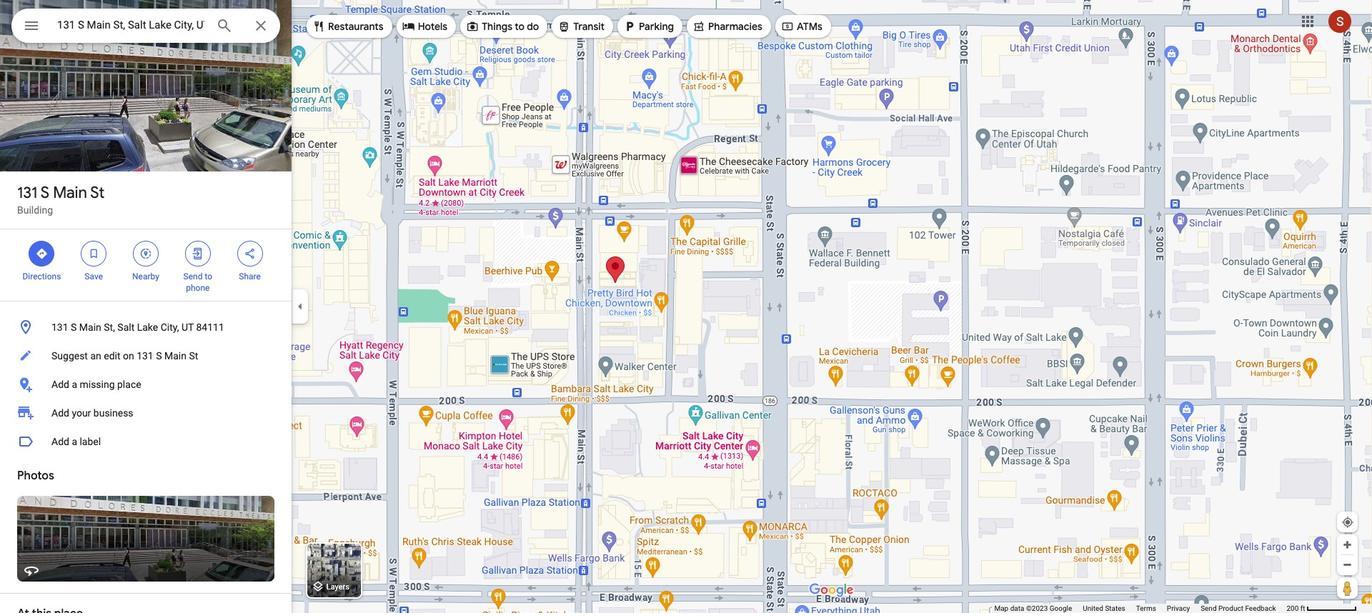 Task type: vqa. For each thing, say whether or not it's contained in the screenshot.
Building
yes



Task type: locate. For each thing, give the bounding box(es) containing it.
2 horizontal spatial 131
[[137, 350, 153, 362]]

add
[[51, 379, 69, 390], [51, 407, 69, 419], [51, 436, 69, 447]]

s inside 131 s main st building
[[41, 183, 49, 203]]

footer
[[994, 604, 1287, 613]]

131 right on
[[137, 350, 153, 362]]

st
[[90, 183, 105, 203], [189, 350, 198, 362]]


[[466, 19, 479, 34]]

1 add from the top
[[51, 379, 69, 390]]


[[693, 19, 705, 34]]

2 vertical spatial add
[[51, 436, 69, 447]]

1 vertical spatial a
[[72, 436, 77, 447]]

main inside 131 s main st building
[[53, 183, 87, 203]]

add a missing place
[[51, 379, 141, 390]]

 things to do
[[466, 19, 539, 34]]

add left label
[[51, 436, 69, 447]]

salt
[[117, 322, 135, 333]]

add inside add a label button
[[51, 436, 69, 447]]

0 vertical spatial s
[[41, 183, 49, 203]]

1 horizontal spatial send
[[1201, 605, 1217, 613]]

0 horizontal spatial st
[[90, 183, 105, 203]]


[[139, 246, 152, 262]]

0 horizontal spatial to
[[205, 272, 212, 282]]


[[623, 19, 636, 34]]

add down 'suggest'
[[51, 379, 69, 390]]

2 vertical spatial 131
[[137, 350, 153, 362]]

2 vertical spatial s
[[156, 350, 162, 362]]

s
[[41, 183, 49, 203], [71, 322, 77, 333], [156, 350, 162, 362]]

send for send product feedback
[[1201, 605, 1217, 613]]

1 vertical spatial main
[[79, 322, 101, 333]]

0 vertical spatial to
[[515, 20, 525, 33]]

2 vertical spatial main
[[164, 350, 186, 362]]

1 horizontal spatial to
[[515, 20, 525, 33]]

a
[[72, 379, 77, 390], [72, 436, 77, 447]]

suggest an edit on 131 s main st button
[[0, 342, 292, 370]]

131 for st,
[[51, 322, 68, 333]]

main inside 131 s main st, salt lake city, ut 84111 button
[[79, 322, 101, 333]]

add inside add a missing place button
[[51, 379, 69, 390]]

to left do
[[515, 20, 525, 33]]

131 inside button
[[51, 322, 68, 333]]

terms button
[[1136, 604, 1156, 613]]

s right on
[[156, 350, 162, 362]]

1 vertical spatial send
[[1201, 605, 1217, 613]]

show street view coverage image
[[1337, 578, 1358, 599]]

united
[[1083, 605, 1103, 613]]

united states button
[[1083, 604, 1126, 613]]

0 vertical spatial st
[[90, 183, 105, 203]]

send product feedback
[[1201, 605, 1276, 613]]

send inside button
[[1201, 605, 1217, 613]]

s inside button
[[71, 322, 77, 333]]

add for add your business
[[51, 407, 69, 419]]

0 horizontal spatial send
[[183, 272, 203, 282]]

edit
[[104, 350, 120, 362]]

phone
[[186, 283, 210, 293]]

0 vertical spatial add
[[51, 379, 69, 390]]

1 vertical spatial 131
[[51, 322, 68, 333]]

main
[[53, 183, 87, 203], [79, 322, 101, 333], [164, 350, 186, 362]]

st up  at the left of the page
[[90, 183, 105, 203]]

nearby
[[132, 272, 159, 282]]

add for add a label
[[51, 436, 69, 447]]

map data ©2023 google
[[994, 605, 1072, 613]]

1 horizontal spatial 131
[[51, 322, 68, 333]]

0 horizontal spatial s
[[41, 183, 49, 203]]

0 vertical spatial send
[[183, 272, 203, 282]]

131 up 'suggest'
[[51, 322, 68, 333]]

1 horizontal spatial s
[[71, 322, 77, 333]]

131 for st
[[17, 183, 37, 203]]

send up phone
[[183, 272, 203, 282]]

s up 'suggest'
[[71, 322, 77, 333]]

2 add from the top
[[51, 407, 69, 419]]

send
[[183, 272, 203, 282], [1201, 605, 1217, 613]]

131
[[17, 183, 37, 203], [51, 322, 68, 333], [137, 350, 153, 362]]

131 inside 131 s main st building
[[17, 183, 37, 203]]

s for st,
[[71, 322, 77, 333]]

st,
[[104, 322, 115, 333]]

2 horizontal spatial s
[[156, 350, 162, 362]]

None field
[[57, 16, 204, 34]]

a left "missing"
[[72, 379, 77, 390]]

google maps element
[[0, 0, 1372, 613]]

2 a from the top
[[72, 436, 77, 447]]

footer containing map data ©2023 google
[[994, 604, 1287, 613]]

to
[[515, 20, 525, 33], [205, 272, 212, 282]]

1 vertical spatial st
[[189, 350, 198, 362]]

add your business link
[[0, 399, 292, 427]]

send inside 'send to phone'
[[183, 272, 203, 282]]

to up phone
[[205, 272, 212, 282]]

 search field
[[11, 9, 280, 46]]

0 vertical spatial main
[[53, 183, 87, 203]]

footer inside google maps element
[[994, 604, 1287, 613]]

131 up building
[[17, 183, 37, 203]]

s up building
[[41, 183, 49, 203]]

things
[[482, 20, 513, 33]]

131 s main st main content
[[0, 0, 292, 613]]

a left label
[[72, 436, 77, 447]]


[[312, 19, 325, 34]]

1 vertical spatial to
[[205, 272, 212, 282]]

privacy button
[[1167, 604, 1190, 613]]

0 vertical spatial a
[[72, 379, 77, 390]]

1 vertical spatial s
[[71, 322, 77, 333]]

0 vertical spatial 131
[[17, 183, 37, 203]]

0 horizontal spatial 131
[[17, 183, 37, 203]]

1 vertical spatial add
[[51, 407, 69, 419]]

1 horizontal spatial st
[[189, 350, 198, 362]]

1 a from the top
[[72, 379, 77, 390]]

terms
[[1136, 605, 1156, 613]]

restaurants
[[328, 20, 384, 33]]

place
[[117, 379, 141, 390]]

send left product
[[1201, 605, 1217, 613]]

add inside add your business link
[[51, 407, 69, 419]]

st inside 131 s main st building
[[90, 183, 105, 203]]

131 s main st, salt lake city, ut 84111
[[51, 322, 224, 333]]

add left 'your'
[[51, 407, 69, 419]]

3 add from the top
[[51, 436, 69, 447]]

hotels
[[418, 20, 448, 33]]

missing
[[80, 379, 115, 390]]

st down ut
[[189, 350, 198, 362]]

building
[[17, 204, 53, 216]]

add a label
[[51, 436, 101, 447]]

 restaurants
[[312, 19, 384, 34]]

84111
[[196, 322, 224, 333]]



Task type: describe. For each thing, give the bounding box(es) containing it.
product
[[1219, 605, 1244, 613]]

map
[[994, 605, 1009, 613]]


[[87, 246, 100, 262]]

to inside  things to do
[[515, 20, 525, 33]]

add for add a missing place
[[51, 379, 69, 390]]

privacy
[[1167, 605, 1190, 613]]

share
[[239, 272, 261, 282]]

actions for 131 s main st region
[[0, 229, 292, 301]]


[[558, 19, 571, 34]]


[[402, 19, 415, 34]]


[[23, 16, 40, 36]]

business
[[93, 407, 133, 419]]

 parking
[[623, 19, 674, 34]]

send product feedback button
[[1201, 604, 1276, 613]]


[[191, 246, 204, 262]]

add your business
[[51, 407, 133, 419]]

add a label button
[[0, 427, 292, 456]]

label
[[80, 436, 101, 447]]

main for st,
[[79, 322, 101, 333]]

 button
[[11, 9, 51, 46]]

your
[[72, 407, 91, 419]]

131 inside "button"
[[137, 350, 153, 362]]

zoom out image
[[1342, 560, 1353, 570]]

an
[[90, 350, 101, 362]]

pharmacies
[[708, 20, 763, 33]]

main for st
[[53, 183, 87, 203]]

google
[[1050, 605, 1072, 613]]

do
[[527, 20, 539, 33]]

data
[[1010, 605, 1025, 613]]

s inside "button"
[[156, 350, 162, 362]]


[[243, 246, 256, 262]]

 atms
[[781, 19, 823, 34]]

send for send to phone
[[183, 272, 203, 282]]

states
[[1105, 605, 1126, 613]]

photos
[[17, 469, 54, 483]]

ft
[[1301, 605, 1305, 613]]

transit
[[573, 20, 605, 33]]

on
[[123, 350, 134, 362]]

add a missing place button
[[0, 370, 292, 399]]

feedback
[[1245, 605, 1276, 613]]


[[781, 19, 794, 34]]

ut
[[181, 322, 194, 333]]

collapse side panel image
[[292, 299, 308, 314]]

131 s main st building
[[17, 183, 105, 216]]

a for missing
[[72, 379, 77, 390]]

suggest
[[51, 350, 88, 362]]

200 ft button
[[1287, 605, 1357, 613]]

lake
[[137, 322, 158, 333]]

200 ft
[[1287, 605, 1305, 613]]

main inside suggest an edit on 131 s main st "button"
[[164, 350, 186, 362]]

 pharmacies
[[693, 19, 763, 34]]

layers
[[326, 583, 349, 592]]

131 s main st, salt lake city, ut 84111 button
[[0, 313, 292, 342]]

none field inside 131 s main st, salt lake city, ut 84111 field
[[57, 16, 204, 34]]

to inside 'send to phone'
[[205, 272, 212, 282]]


[[35, 246, 48, 262]]

united states
[[1083, 605, 1126, 613]]

st inside "button"
[[189, 350, 198, 362]]

 hotels
[[402, 19, 448, 34]]

atms
[[797, 20, 823, 33]]

google account: sheryl atherton  
(sheryl.atherton@adept.ai) image
[[1329, 10, 1352, 33]]

suggest an edit on 131 s main st
[[51, 350, 198, 362]]

a for label
[[72, 436, 77, 447]]

200
[[1287, 605, 1299, 613]]

show your location image
[[1342, 516, 1354, 529]]

directions
[[22, 272, 61, 282]]

 transit
[[558, 19, 605, 34]]

city,
[[161, 322, 179, 333]]

zoom in image
[[1342, 540, 1353, 550]]

parking
[[639, 20, 674, 33]]

©2023
[[1026, 605, 1048, 613]]

131 S Main St, Salt Lake City, UT 84111 field
[[11, 9, 280, 43]]

send to phone
[[183, 272, 212, 293]]

save
[[85, 272, 103, 282]]

s for st
[[41, 183, 49, 203]]



